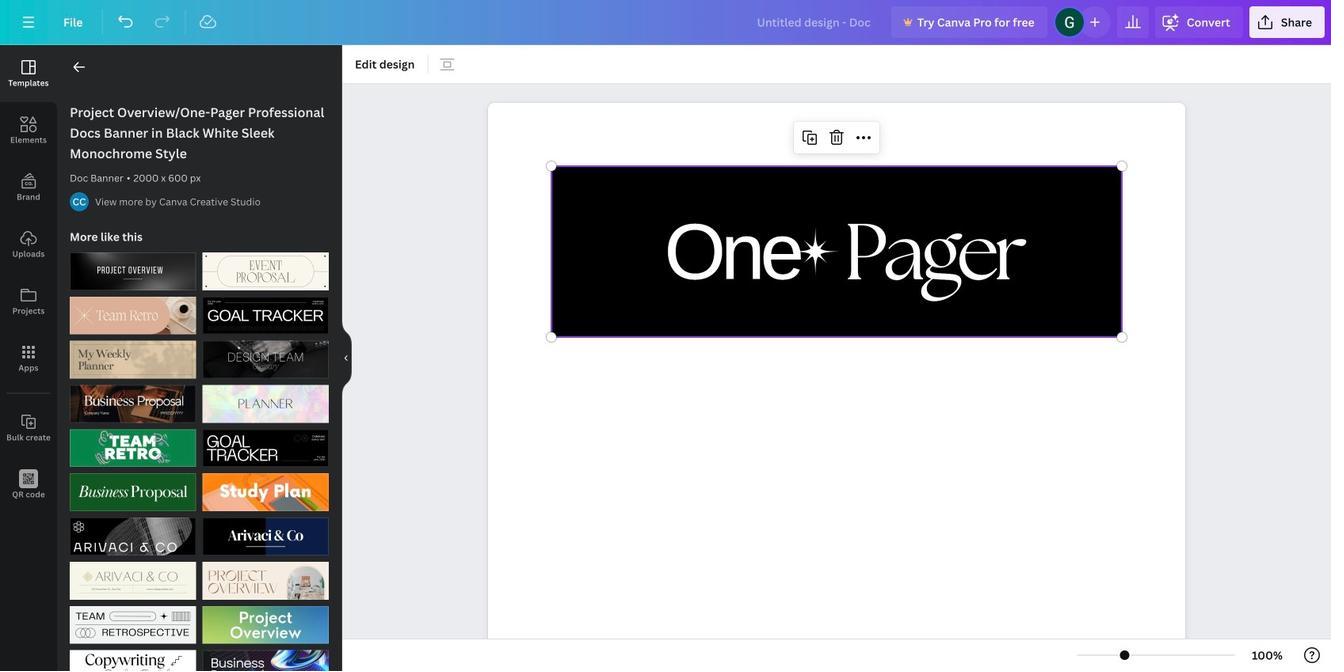 Task type: describe. For each thing, give the bounding box(es) containing it.
project overview docs banner in light green blue vibrant professional style image
[[202, 607, 329, 645]]

main menu bar
[[0, 0, 1331, 45]]

study plan docs banner in bright orange white vibrant professional style image
[[202, 474, 329, 512]]

team retro professional docs banner in green pastel purple playful abstract style image
[[70, 430, 196, 468]]

goal tracker personal docs banner in black white sleek monochrome style image for team retro professional docs banner in salmon tan warm classic style image's the goal tracker personal docs banner in black white sleek monochrome style group
[[202, 297, 329, 335]]

black clean and minimalist project overview docs banner group
[[70, 243, 196, 291]]

team retro professional docs banner in green pastel purple playful abstract style group
[[70, 420, 196, 468]]

event/business proposal professional docs banner in black dark blue dark tech style image
[[202, 651, 329, 672]]

team retro professional docs banner in salmon tan warm classic style group
[[70, 288, 196, 335]]

canva creative studio image
[[70, 193, 89, 212]]

Design title text field
[[744, 6, 885, 38]]

goal tracker personal docs banner in black white sleek monochrome style group for team retro professional docs banner in salmon tan warm classic style image
[[202, 288, 329, 335]]

planner personal docs banner in tan ash grey warm classic style group
[[70, 332, 196, 379]]

side panel tab list
[[0, 45, 57, 514]]

event/business proposal professional docs banner in green white traditional corporate style group
[[70, 465, 196, 512]]

project overview docs banner in light green blue vibrant professional style group
[[202, 597, 329, 645]]

team retro professional docs banner in salmon tan warm classic style image
[[70, 297, 196, 335]]

team retro professional docs banner in grey black sleek monochrome style image
[[70, 607, 196, 645]]

event/business proposal professional docs banner in black dark blue dark tech style group
[[202, 642, 329, 672]]

event/business proposal professional docs banner in dark brown white photocentric style group
[[70, 376, 196, 423]]

canva creative studio element
[[70, 193, 89, 212]]

black clean and minimalist project overview docs banner image
[[70, 253, 196, 291]]

event/business proposal professional docs banner in beige dark brown warm classic style group
[[202, 243, 329, 291]]

copywriting style guide docs banner in black and white editorial style group
[[70, 642, 196, 672]]

design team glossary docs banner in black and white editorial style group
[[202, 332, 329, 379]]

team retro professional docs banner in grey black sleek monochrome style group
[[70, 597, 196, 645]]

hide image
[[342, 321, 352, 397]]

letterhead professional docs banner in black white sleek monochrome style group
[[70, 509, 196, 556]]



Task type: locate. For each thing, give the bounding box(es) containing it.
project overview/one-pager professional docs banner in beige brown warm classic style group
[[202, 553, 329, 600]]

2 goal tracker personal docs banner in black white sleek monochrome style group from the top
[[202, 420, 329, 468]]

None text field
[[488, 103, 1185, 672]]

0 vertical spatial goal tracker personal docs banner in black white sleek monochrome style group
[[202, 288, 329, 335]]

letterhead professional docs banner in beige mustard dark brown warm classic style group
[[70, 553, 196, 600]]

1 vertical spatial goal tracker personal docs banner in black white sleek monochrome style group
[[202, 420, 329, 468]]

Zoom button
[[1242, 643, 1293, 669]]

0 vertical spatial goal tracker personal docs banner in black white sleek monochrome style image
[[202, 297, 329, 335]]

2 goal tracker personal docs banner in black white sleek monochrome style image from the top
[[202, 430, 329, 468]]

event/business proposal professional docs banner in green white traditional corporate style image
[[70, 474, 196, 512]]

letterhead professional docs banner in black dark blue traditional corporate style image
[[202, 518, 329, 556]]

event/business proposal professional docs banner in beige dark brown warm classic style image
[[202, 253, 329, 291]]

goal tracker personal docs banner in black white sleek monochrome style group up design team glossary docs banner in black and white editorial style image
[[202, 288, 329, 335]]

goal tracker personal docs banner in black white sleek monochrome style image down event/business proposal professional docs banner in beige dark brown warm classic style image
[[202, 297, 329, 335]]

goal tracker personal docs banner in black white sleek monochrome style group up study plan docs banner in bright orange white vibrant professional style image
[[202, 420, 329, 468]]

goal tracker personal docs banner in black white sleek monochrome style image for the goal tracker personal docs banner in black white sleek monochrome style group for team retro professional docs banner in green pastel purple playful abstract style image
[[202, 430, 329, 468]]

goal tracker personal docs banner in black white sleek monochrome style group for team retro professional docs banner in green pastel purple playful abstract style image
[[202, 420, 329, 468]]

white holographic background planner docs banner group
[[202, 376, 329, 423]]

white holographic background planner docs banner image
[[202, 386, 329, 423]]

letterhead professional docs banner in beige mustard dark brown warm classic style image
[[70, 563, 196, 600]]

design team glossary docs banner in black and white editorial style image
[[202, 341, 329, 379]]

event/business proposal professional docs banner in dark brown white photocentric style image
[[70, 386, 196, 423]]

study plan docs banner in bright orange white vibrant professional style group
[[202, 465, 329, 512]]

letterhead professional docs banner in black white sleek monochrome style image
[[70, 518, 196, 556]]

project overview/one-pager professional docs banner in beige brown warm classic style image
[[202, 563, 329, 600]]

goal tracker personal docs banner in black white sleek monochrome style image
[[202, 297, 329, 335], [202, 430, 329, 468]]

1 vertical spatial goal tracker personal docs banner in black white sleek monochrome style image
[[202, 430, 329, 468]]

1 goal tracker personal docs banner in black white sleek monochrome style image from the top
[[202, 297, 329, 335]]

1 goal tracker personal docs banner in black white sleek monochrome style group from the top
[[202, 288, 329, 335]]

goal tracker personal docs banner in black white sleek monochrome style image up study plan docs banner in bright orange white vibrant professional style image
[[202, 430, 329, 468]]

planner personal docs banner in tan ash grey warm classic style image
[[70, 341, 196, 379]]

copywriting style guide docs banner in black and white editorial style image
[[70, 651, 196, 672]]

letterhead professional docs banner in black dark blue traditional corporate style group
[[202, 509, 329, 556]]

goal tracker personal docs banner in black white sleek monochrome style group
[[202, 288, 329, 335], [202, 420, 329, 468]]



Task type: vqa. For each thing, say whether or not it's contained in the screenshot.
Notes 'button'
no



